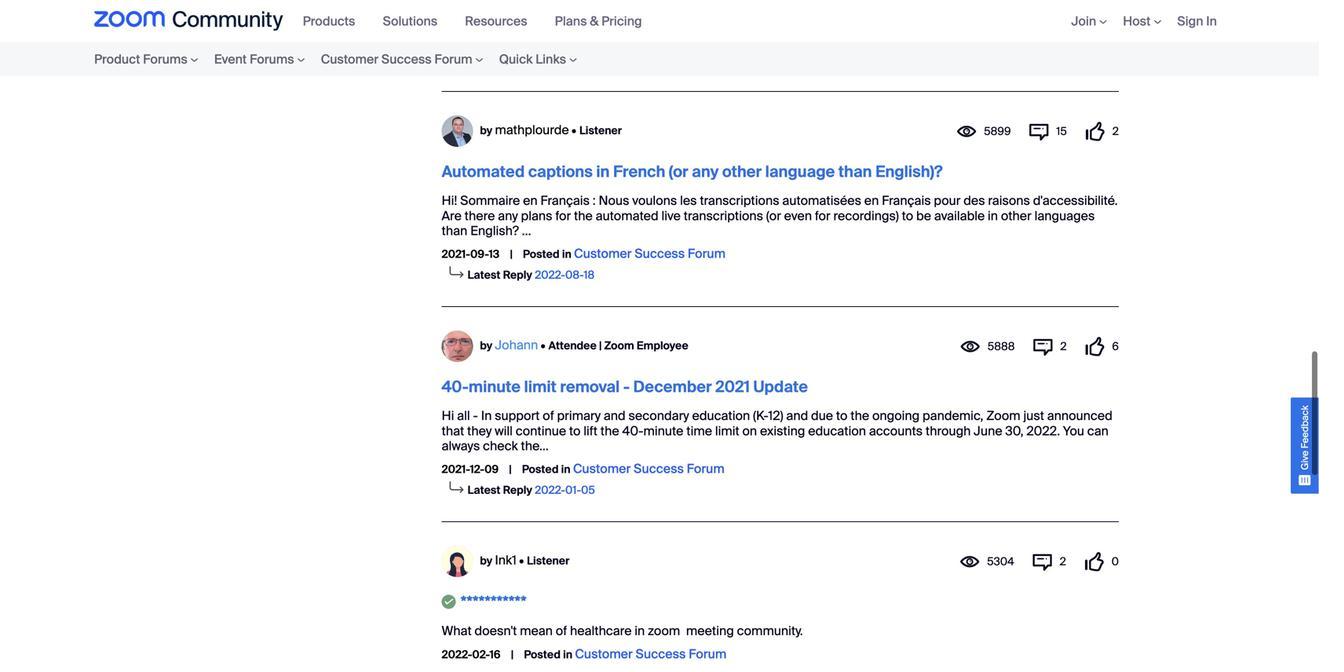 Task type: describe. For each thing, give the bounding box(es) containing it.
are
[[442, 208, 462, 224]]

18
[[584, 268, 595, 282]]

of inside hi all - in support of primary and secondary education (k-12) and due to the ongoing pandemic, zoom just announced that they will continue to lift the 40-minute time limit on existing education accounts through june 30, 2022. you can always check the...
[[543, 408, 554, 424]]

2023-01-26 link
[[535, 53, 595, 67]]

than inside hi! sommaire en français : nous voulons les transcriptions automatisées en français pour des raisons d'accessibilité. are there any plans for the automated live transcriptions (or even for recordings) to be available in other languages than english? ...
[[442, 223, 468, 239]]

voulons
[[632, 192, 677, 209]]

1 horizontal spatial any
[[692, 162, 719, 182]]

update
[[754, 377, 808, 397]]

posted for 2021-12-09 | posted in customer success forum latest reply 2022-01-05
[[522, 462, 559, 477]]

2022-02-16 | posted in customer success forum
[[442, 646, 727, 662]]

be
[[917, 208, 931, 224]]

09- for 2021-09-13 | posted in customer success forum latest reply 2022-08-18
[[470, 247, 489, 262]]

success down solutions
[[382, 51, 432, 68]]

customer down products link
[[321, 51, 379, 68]]

to inside hi! sommaire en français : nous voulons les transcriptions automatisées en français pour des raisons d'accessibilité. are there any plans for the automated live transcriptions (or even for recordings) to be available in other languages than english? ...
[[902, 208, 914, 224]]

1 horizontal spatial education
[[808, 423, 866, 439]]

forum for 2022-02-16 | posted in customer success forum
[[689, 646, 727, 662]]

by for 40-
[[480, 338, 493, 353]]

0 vertical spatial 2
[[1113, 124, 1119, 139]]

hi! sommaire en français : nous voulons les transcriptions automatisées en français pour des raisons d'accessibilité. are there any plans for the automated live transcriptions (or even for recordings) to be available in other languages than english? ...
[[442, 192, 1118, 239]]

01- for 2021-09-17 | posted in customer success forum latest reply 2023-01-26
[[566, 53, 582, 67]]

latest inside 2021-09-17 | posted in customer success forum latest reply 2023-01-26
[[468, 53, 501, 67]]

...
[[522, 223, 531, 239]]

02-
[[472, 647, 490, 662]]

5899
[[984, 124, 1011, 139]]

1 français from the left
[[541, 192, 590, 209]]

automated captions in french (or any other language than english)? link
[[442, 162, 943, 182]]

customer success forum link down pricing
[[573, 30, 725, 47]]

can
[[1088, 423, 1109, 439]]

links
[[536, 51, 566, 68]]

0 vertical spatial (or
[[669, 162, 688, 182]]

success for 2021-12-09 | posted in customer success forum latest reply 2022-01-05
[[634, 461, 684, 477]]

17
[[489, 32, 499, 47]]

40- inside hi all - in support of primary and secondary education (k-12) and due to the ongoing pandemic, zoom just announced that they will continue to lift the 40-minute time limit on existing education accounts through june 30, 2022. you can always check the...
[[622, 423, 644, 439]]

what
[[442, 623, 472, 639]]

| inside by johann • attendee | zoom employee
[[599, 338, 602, 353]]

0
[[1112, 554, 1119, 569]]

in for 2021-12-09 | posted in customer success forum latest reply 2022-01-05
[[561, 462, 571, 477]]

zoom inside by johann • attendee | zoom employee
[[604, 338, 634, 353]]

meeting
[[686, 623, 734, 639]]

johann
[[495, 337, 538, 353]]

2 for what doesn't mean of healthcare in zoom  meeting community.
[[1060, 554, 1066, 569]]

1 horizontal spatial than
[[839, 162, 872, 182]]

0 horizontal spatial minute
[[469, 377, 521, 397]]

in for what doesn't mean of healthcare in zoom  meeting community.
[[635, 623, 645, 639]]

&
[[590, 13, 599, 29]]

0 vertical spatial limit
[[524, 377, 557, 397]]

40-minute limit removal - december 2021 update
[[442, 377, 808, 397]]

reply for captions
[[503, 268, 532, 282]]

mathplourde link
[[495, 122, 569, 138]]

5304
[[987, 554, 1015, 569]]

english)?
[[876, 162, 943, 182]]

08-
[[566, 268, 584, 282]]

09- for 2021-09-17 | posted in customer success forum latest reply 2023-01-26
[[470, 32, 489, 47]]

in for 2021-09-17 | posted in customer success forum latest reply 2023-01-26
[[561, 32, 570, 47]]

check
[[483, 438, 518, 454]]

accounts
[[869, 423, 923, 439]]

by ink1 • listener
[[480, 552, 570, 568]]

2 en from the left
[[864, 192, 879, 209]]

pricing
[[602, 13, 642, 29]]

0 horizontal spatial other
[[722, 162, 762, 182]]

05
[[581, 483, 595, 497]]

quick links
[[499, 51, 566, 68]]

captions
[[528, 162, 593, 182]]

les
[[680, 192, 697, 209]]

french
[[613, 162, 665, 182]]

hi all - in support of primary and secondary education (k-12) and due to the ongoing pandemic, zoom just announced that they will continue to lift the 40-minute time limit on existing education accounts through june 30, 2022. you can always check the...
[[442, 408, 1113, 454]]

recordings)
[[834, 208, 899, 224]]

sign
[[1178, 13, 1204, 29]]

product forums link
[[94, 42, 206, 76]]

1 and from the left
[[604, 408, 626, 424]]

2 for from the left
[[815, 208, 831, 224]]

sign in link
[[1178, 13, 1217, 29]]

ink1 link
[[495, 552, 517, 568]]

2 and from the left
[[786, 408, 808, 424]]

listener for mathplourde
[[580, 123, 622, 138]]

26
[[582, 53, 595, 67]]

june
[[974, 423, 1003, 439]]

english?
[[470, 223, 519, 239]]

due
[[811, 408, 833, 424]]

secondary
[[629, 408, 689, 424]]

6
[[1112, 339, 1119, 354]]

in for 2022-02-16 | posted in customer success forum
[[563, 647, 573, 662]]

des
[[964, 192, 985, 209]]

in for 2021-09-13 | posted in customer success forum latest reply 2022-08-18
[[562, 247, 572, 262]]

(or inside hi! sommaire en français : nous voulons les transcriptions automatisées en français pour des raisons d'accessibilité. are there any plans for the automated live transcriptions (or even for recordings) to be available in other languages than english? ...
[[766, 208, 781, 224]]

• for limit
[[541, 338, 546, 353]]

forum down solutions "link"
[[435, 51, 472, 68]]

through
[[926, 423, 971, 439]]

transcriptions right the les
[[700, 192, 780, 209]]

pandemic,
[[923, 408, 984, 424]]

quick
[[499, 51, 533, 68]]

13
[[489, 247, 500, 262]]

that
[[442, 423, 464, 439]]

forum for 2021-09-17 | posted in customer success forum latest reply 2023-01-26
[[687, 30, 725, 47]]

12)
[[768, 408, 783, 424]]

2 for hi all - in support of primary and secondary education (k-12) and due to the ongoing pandemic, zoom just announced that they will continue to lift the 40-minute time limit on existing education accounts through june 30, 2022. you can always check the...
[[1060, 339, 1067, 354]]

employee
[[637, 338, 689, 353]]

1 horizontal spatial to
[[836, 408, 848, 424]]

forums for event forums
[[250, 51, 294, 68]]

0 vertical spatial 40-
[[442, 377, 469, 397]]

2022-08-18 link
[[535, 268, 595, 282]]

what doesn't mean of healthcare in zoom  meeting community.
[[442, 623, 803, 639]]

join link
[[1072, 13, 1108, 29]]

2021-09-17 | posted in customer success forum latest reply 2023-01-26
[[442, 30, 725, 67]]

customer for 2022-02-16 | posted in customer success forum
[[575, 646, 633, 662]]

5888
[[988, 339, 1015, 354]]

• for in
[[572, 123, 577, 138]]

customer success forum link for johann
[[573, 461, 725, 477]]

01- for 2021-12-09 | posted in customer success forum latest reply 2022-01-05
[[566, 483, 581, 497]]

all
[[457, 408, 470, 424]]

products
[[303, 13, 355, 29]]

pour
[[934, 192, 961, 209]]

menu bar containing products
[[295, 0, 662, 42]]

latest for automated
[[468, 268, 501, 282]]

in inside hi all - in support of primary and secondary education (k-12) and due to the ongoing pandemic, zoom just announced that they will continue to lift the 40-minute time limit on existing education accounts through june 30, 2022. you can always check the...
[[481, 408, 492, 424]]

event forums link
[[206, 42, 313, 76]]

nous
[[599, 192, 629, 209]]

solutions
[[383, 13, 438, 29]]

any inside hi! sommaire en français : nous voulons les transcriptions automatisées en français pour des raisons d'accessibilité. are there any plans for the automated live transcriptions (or even for recordings) to be available in other languages than english? ...
[[498, 208, 518, 224]]

transcriptions right live
[[684, 208, 763, 224]]

doesn't
[[475, 623, 517, 639]]

sign in
[[1178, 13, 1217, 29]]

sommaire
[[460, 192, 520, 209]]

mathplourde image
[[442, 116, 473, 147]]



Task type: locate. For each thing, give the bounding box(es) containing it.
quick links link
[[491, 42, 585, 76]]

|
[[509, 32, 512, 47], [510, 247, 513, 262], [599, 338, 602, 353], [509, 462, 512, 477], [511, 647, 514, 662]]

40- up 'hi'
[[442, 377, 469, 397]]

1 reply from the top
[[503, 53, 532, 67]]

in up the 2022-08-18 link
[[562, 247, 572, 262]]

0 horizontal spatial (or
[[669, 162, 688, 182]]

of right mean
[[556, 623, 567, 639]]

1 horizontal spatial (or
[[766, 208, 781, 224]]

host
[[1123, 13, 1151, 29]]

any up the les
[[692, 162, 719, 182]]

listener right ink1 link
[[527, 554, 570, 568]]

0 horizontal spatial to
[[569, 423, 581, 439]]

reply inside 2021-09-13 | posted in customer success forum latest reply 2022-08-18
[[503, 268, 532, 282]]

by inside by johann • attendee | zoom employee
[[480, 338, 493, 353]]

1 forums from the left
[[143, 51, 187, 68]]

1 vertical spatial latest
[[468, 268, 501, 282]]

2021- inside 2021-09-17 | posted in customer success forum latest reply 2023-01-26
[[442, 32, 470, 47]]

0 horizontal spatial for
[[556, 208, 571, 224]]

by inside "by mathplourde • listener"
[[480, 123, 493, 138]]

0 vertical spatial zoom
[[604, 338, 634, 353]]

posted for 2021-09-17 | posted in customer success forum latest reply 2023-01-26
[[522, 32, 559, 47]]

2022- left 05
[[535, 483, 566, 497]]

1 09- from the top
[[470, 32, 489, 47]]

2021- inside 2021-09-13 | posted in customer success forum latest reply 2022-08-18
[[442, 247, 470, 262]]

to left lift at the bottom of the page
[[569, 423, 581, 439]]

| inside 2022-02-16 | posted in customer success forum
[[511, 647, 514, 662]]

community.
[[737, 623, 803, 639]]

automated
[[442, 162, 525, 182]]

latest inside 2021-09-13 | posted in customer success forum latest reply 2022-08-18
[[468, 268, 501, 282]]

| right "13"
[[510, 247, 513, 262]]

français
[[541, 192, 590, 209], [882, 192, 931, 209]]

1 vertical spatial other
[[1001, 208, 1032, 224]]

2022- inside 2021-09-13 | posted in customer success forum latest reply 2022-08-18
[[535, 268, 566, 282]]

resources
[[465, 13, 528, 29]]

16
[[490, 647, 501, 662]]

1 vertical spatial than
[[442, 223, 468, 239]]

by right johann image at the left of page
[[480, 338, 493, 353]]

| inside 2021-09-17 | posted in customer success forum latest reply 2023-01-26
[[509, 32, 512, 47]]

than down hi!
[[442, 223, 468, 239]]

3 reply from the top
[[503, 483, 532, 497]]

1 horizontal spatial français
[[882, 192, 931, 209]]

in up nous
[[596, 162, 610, 182]]

of left primary
[[543, 408, 554, 424]]

other right des
[[1001, 208, 1032, 224]]

pat_lamorte_0 1631893819442.png image
[[442, 0, 595, 15]]

in right all
[[481, 408, 492, 424]]

by for automated
[[480, 123, 493, 138]]

hi
[[442, 408, 454, 424]]

2021- for 40-
[[442, 462, 470, 477]]

09- inside 2021-09-17 | posted in customer success forum latest reply 2023-01-26
[[470, 32, 489, 47]]

forums down community.title image
[[143, 51, 187, 68]]

0 horizontal spatial 40-
[[442, 377, 469, 397]]

posted up 'quick links'
[[522, 32, 559, 47]]

2 forums from the left
[[250, 51, 294, 68]]

menu bar containing product forums
[[63, 42, 617, 76]]

40-minute limit removal - december 2021 update link
[[442, 377, 808, 397]]

0 vertical spatial minute
[[469, 377, 521, 397]]

09- down english? in the left of the page
[[470, 247, 489, 262]]

2021- left "13"
[[442, 247, 470, 262]]

1 horizontal spatial the
[[601, 423, 619, 439]]

reply down '...'
[[503, 268, 532, 282]]

30,
[[1006, 423, 1024, 439]]

for right plans
[[556, 208, 571, 224]]

reply inside 2021-09-17 | posted in customer success forum latest reply 2023-01-26
[[503, 53, 532, 67]]

09- down resources
[[470, 32, 489, 47]]

success inside 2021-09-13 | posted in customer success forum latest reply 2022-08-18
[[635, 246, 685, 262]]

listener up french
[[580, 123, 622, 138]]

0 horizontal spatial any
[[498, 208, 518, 224]]

01-
[[566, 53, 582, 67], [566, 483, 581, 497]]

1 horizontal spatial in
[[1207, 13, 1217, 29]]

removal
[[560, 377, 620, 397]]

français down english)?
[[882, 192, 931, 209]]

1 horizontal spatial listener
[[580, 123, 622, 138]]

pat_lamorte_1 1631893819495.png image
[[611, 0, 765, 15]]

join
[[1072, 13, 1097, 29]]

reply for minute
[[503, 483, 532, 497]]

2 vertical spatial 2021-
[[442, 462, 470, 477]]

0 vertical spatial than
[[839, 162, 872, 182]]

forum for 2021-12-09 | posted in customer success forum latest reply 2022-01-05
[[687, 461, 725, 477]]

français left :
[[541, 192, 590, 209]]

0 horizontal spatial and
[[604, 408, 626, 424]]

posted inside 2022-02-16 | posted in customer success forum
[[524, 647, 561, 662]]

the
[[574, 208, 593, 224], [851, 408, 870, 424], [601, 423, 619, 439]]

(or left even
[[766, 208, 781, 224]]

0 vertical spatial -
[[623, 377, 630, 397]]

customer up 18
[[574, 246, 632, 262]]

2022- for minute
[[535, 483, 566, 497]]

2 reply from the top
[[503, 268, 532, 282]]

ink1 image
[[442, 546, 473, 577]]

2 horizontal spatial to
[[902, 208, 914, 224]]

customer success forum link for mathplourde
[[574, 246, 726, 262]]

1 vertical spatial minute
[[644, 423, 684, 439]]

minute
[[469, 377, 521, 397], [644, 423, 684, 439]]

2 by from the top
[[480, 338, 493, 353]]

:
[[593, 192, 596, 209]]

hi!
[[442, 192, 457, 209]]

2 vertical spatial latest
[[468, 483, 501, 497]]

• inside by ink1 • listener
[[519, 554, 524, 568]]

1 horizontal spatial forums
[[250, 51, 294, 68]]

forum inside 2021-09-13 | posted in customer success forum latest reply 2022-08-18
[[688, 246, 726, 262]]

2 vertical spatial reply
[[503, 483, 532, 497]]

0 vertical spatial listener
[[580, 123, 622, 138]]

to
[[902, 208, 914, 224], [836, 408, 848, 424], [569, 423, 581, 439]]

09- inside 2021-09-13 | posted in customer success forum latest reply 2022-08-18
[[470, 247, 489, 262]]

there
[[465, 208, 495, 224]]

customer success forum link for ink1
[[575, 646, 727, 662]]

lift
[[584, 423, 598, 439]]

0 horizontal spatial limit
[[524, 377, 557, 397]]

- right all
[[473, 408, 478, 424]]

| for 2021-09-13 | posted in customer success forum latest reply 2022-08-18
[[510, 247, 513, 262]]

ongoing
[[872, 408, 920, 424]]

01- inside 2021-12-09 | posted in customer success forum latest reply 2022-01-05
[[566, 483, 581, 497]]

0 horizontal spatial education
[[692, 408, 750, 424]]

reply left 2022-01-05 link at the bottom of the page
[[503, 483, 532, 497]]

other inside hi! sommaire en français : nous voulons les transcriptions automatisées en français pour des raisons d'accessibilité. are there any plans for the automated live transcriptions (or even for recordings) to be available in other languages than english? ...
[[1001, 208, 1032, 224]]

customer for 2021-12-09 | posted in customer success forum latest reply 2022-01-05
[[573, 461, 631, 477]]

0 horizontal spatial listener
[[527, 554, 570, 568]]

plans
[[521, 208, 553, 224]]

by mathplourde • listener
[[480, 122, 622, 138]]

40-
[[442, 377, 469, 397], [622, 423, 644, 439]]

listener for ink1
[[527, 554, 570, 568]]

in
[[1207, 13, 1217, 29], [481, 408, 492, 424]]

just
[[1024, 408, 1044, 424]]

0 vertical spatial 2021-
[[442, 32, 470, 47]]

than up automatisées
[[839, 162, 872, 182]]

2 horizontal spatial •
[[572, 123, 577, 138]]

| right "attendee"
[[599, 338, 602, 353]]

any left '...'
[[498, 208, 518, 224]]

customer success forum link down secondary
[[573, 461, 725, 477]]

always
[[442, 438, 480, 454]]

1 vertical spatial limit
[[715, 423, 740, 439]]

than
[[839, 162, 872, 182], [442, 223, 468, 239]]

language
[[765, 162, 835, 182]]

for right even
[[815, 208, 831, 224]]

3 latest from the top
[[468, 483, 501, 497]]

forum down the les
[[688, 246, 726, 262]]

1 horizontal spatial for
[[815, 208, 831, 224]]

1 horizontal spatial zoom
[[987, 408, 1021, 424]]

automated
[[596, 208, 659, 224]]

1 vertical spatial •
[[541, 338, 546, 353]]

community.title image
[[94, 11, 283, 31]]

menu bar
[[295, 0, 662, 42], [1048, 0, 1225, 42], [63, 42, 617, 76]]

attendee
[[549, 338, 597, 353]]

ink1
[[495, 552, 517, 568]]

education right existing
[[808, 423, 866, 439]]

d'accessibilité.
[[1033, 192, 1118, 209]]

2022-01-05 link
[[535, 483, 595, 497]]

| for 2021-09-17 | posted in customer success forum latest reply 2023-01-26
[[509, 32, 512, 47]]

and right lift at the bottom of the page
[[604, 408, 626, 424]]

and
[[604, 408, 626, 424], [786, 408, 808, 424]]

automated captions in french (or any other language than english)?
[[442, 162, 943, 182]]

1 vertical spatial zoom
[[987, 408, 1021, 424]]

| right 09
[[509, 462, 512, 477]]

mean
[[520, 623, 553, 639]]

0 vertical spatial in
[[1207, 13, 1217, 29]]

- right removal
[[623, 377, 630, 397]]

- inside hi all - in support of primary and secondary education (k-12) and due to the ongoing pandemic, zoom just announced that they will continue to lift the 40-minute time limit on existing education accounts through june 30, 2022. you can always check the...
[[473, 408, 478, 424]]

in up 2022-01-05 link at the bottom of the page
[[561, 462, 571, 477]]

live
[[662, 208, 681, 224]]

1 2021- from the top
[[442, 32, 470, 47]]

success down pricing
[[634, 30, 684, 47]]

1 vertical spatial any
[[498, 208, 518, 224]]

40- right lift at the bottom of the page
[[622, 423, 644, 439]]

1 horizontal spatial •
[[541, 338, 546, 353]]

• inside by johann • attendee | zoom employee
[[541, 338, 546, 353]]

customer up 05
[[573, 461, 631, 477]]

success inside 2021-12-09 | posted in customer success forum latest reply 2022-01-05
[[634, 461, 684, 477]]

reply left 2023-
[[503, 53, 532, 67]]

0 vertical spatial 01-
[[566, 53, 582, 67]]

2 2021- from the top
[[442, 247, 470, 262]]

1 horizontal spatial en
[[864, 192, 879, 209]]

continue
[[516, 423, 566, 439]]

posted for 2022-02-16 | posted in customer success forum
[[524, 647, 561, 662]]

1 vertical spatial in
[[481, 408, 492, 424]]

listener inside "by mathplourde • listener"
[[580, 123, 622, 138]]

in right "sign"
[[1207, 13, 1217, 29]]

en up '...'
[[523, 192, 538, 209]]

1 vertical spatial -
[[473, 408, 478, 424]]

| inside 2021-09-13 | posted in customer success forum latest reply 2022-08-18
[[510, 247, 513, 262]]

0 horizontal spatial -
[[473, 408, 478, 424]]

in inside 2021-12-09 | posted in customer success forum latest reply 2022-01-05
[[561, 462, 571, 477]]

• inside "by mathplourde • listener"
[[572, 123, 577, 138]]

by inside by ink1 • listener
[[480, 554, 493, 568]]

0 vertical spatial latest
[[468, 53, 501, 67]]

forum down pat_lamorte_1 1631893819495.png image
[[687, 30, 725, 47]]

forum for 2021-09-13 | posted in customer success forum latest reply 2022-08-18
[[688, 246, 726, 262]]

success down what doesn't mean of healthcare in zoom  meeting community.
[[636, 646, 686, 662]]

limit left on
[[715, 423, 740, 439]]

education
[[692, 408, 750, 424], [808, 423, 866, 439]]

1 by from the top
[[480, 123, 493, 138]]

2 vertical spatial by
[[480, 554, 493, 568]]

to left be at the top right
[[902, 208, 914, 224]]

1 vertical spatial by
[[480, 338, 493, 353]]

december
[[634, 377, 712, 397]]

2 vertical spatial 2022-
[[442, 647, 472, 662]]

0 vertical spatial other
[[722, 162, 762, 182]]

customer inside 2021-09-13 | posted in customer success forum latest reply 2022-08-18
[[574, 246, 632, 262]]

1 01- from the top
[[566, 53, 582, 67]]

0 vertical spatial 2022-
[[535, 268, 566, 282]]

2022-
[[535, 268, 566, 282], [535, 483, 566, 497], [442, 647, 472, 662]]

transcriptions
[[700, 192, 780, 209], [684, 208, 763, 224]]

2 left 0
[[1060, 554, 1066, 569]]

posted inside 2021-12-09 | posted in customer success forum latest reply 2022-01-05
[[522, 462, 559, 477]]

johann image
[[442, 331, 473, 362]]

automatisées
[[783, 192, 862, 209]]

2022- down the what
[[442, 647, 472, 662]]

the right lift at the bottom of the page
[[601, 423, 619, 439]]

| for 2022-02-16 | posted in customer success forum
[[511, 647, 514, 662]]

minute up support
[[469, 377, 521, 397]]

en down english)?
[[864, 192, 879, 209]]

1 vertical spatial 09-
[[470, 247, 489, 262]]

1 vertical spatial 40-
[[622, 423, 644, 439]]

posted down the...
[[522, 462, 559, 477]]

2022- for captions
[[535, 268, 566, 282]]

in inside 2022-02-16 | posted in customer success forum
[[563, 647, 573, 662]]

and right "12)"
[[786, 408, 808, 424]]

posted inside 2021-09-13 | posted in customer success forum latest reply 2022-08-18
[[523, 247, 560, 262]]

success down secondary
[[634, 461, 684, 477]]

• right mathplourde
[[572, 123, 577, 138]]

support
[[495, 408, 540, 424]]

products link
[[303, 13, 367, 29]]

on
[[743, 423, 757, 439]]

0 horizontal spatial in
[[481, 408, 492, 424]]

mathplourde
[[495, 122, 569, 138]]

customer for 2021-09-13 | posted in customer success forum latest reply 2022-08-18
[[574, 246, 632, 262]]

1 horizontal spatial minute
[[644, 423, 684, 439]]

2 01- from the top
[[566, 483, 581, 497]]

0 horizontal spatial than
[[442, 223, 468, 239]]

forum down "meeting"
[[689, 646, 727, 662]]

1 vertical spatial listener
[[527, 554, 570, 568]]

in down healthcare
[[563, 647, 573, 662]]

plans & pricing
[[555, 13, 642, 29]]

1 vertical spatial 2
[[1060, 339, 1067, 354]]

• right johann
[[541, 338, 546, 353]]

customer for 2021-09-17 | posted in customer success forum latest reply 2023-01-26
[[573, 30, 631, 47]]

minute left time
[[644, 423, 684, 439]]

success for 2021-09-13 | posted in customer success forum latest reply 2022-08-18
[[635, 246, 685, 262]]

zoom inside hi all - in support of primary and secondary education (k-12) and due to the ongoing pandemic, zoom just announced that they will continue to lift the 40-minute time limit on existing education accounts through june 30, 2022. you can always check the...
[[987, 408, 1021, 424]]

latest down 12-
[[468, 483, 501, 497]]

languages
[[1035, 208, 1095, 224]]

2 left 6
[[1060, 339, 1067, 354]]

menu bar containing join
[[1048, 0, 1225, 42]]

2 09- from the top
[[470, 247, 489, 262]]

• right ink1 link
[[519, 554, 524, 568]]

1 vertical spatial (or
[[766, 208, 781, 224]]

1 horizontal spatial limit
[[715, 423, 740, 439]]

in inside 2021-09-13 | posted in customer success forum latest reply 2022-08-18
[[562, 247, 572, 262]]

posted down mean
[[524, 647, 561, 662]]

customer down plans & pricing "link"
[[573, 30, 631, 47]]

the...
[[521, 438, 549, 454]]

0 vertical spatial reply
[[503, 53, 532, 67]]

other
[[722, 162, 762, 182], [1001, 208, 1032, 224]]

1 horizontal spatial other
[[1001, 208, 1032, 224]]

minute inside hi all - in support of primary and secondary education (k-12) and due to the ongoing pandemic, zoom just announced that they will continue to lift the 40-minute time limit on existing education accounts through june 30, 2022. you can always check the...
[[644, 423, 684, 439]]

0 horizontal spatial français
[[541, 192, 590, 209]]

by right mathplourde image
[[480, 123, 493, 138]]

1 for from the left
[[556, 208, 571, 224]]

2 vertical spatial •
[[519, 554, 524, 568]]

customer success forum link down what doesn't mean of healthcare in zoom  meeting community.
[[575, 646, 727, 662]]

0 horizontal spatial •
[[519, 554, 524, 568]]

customer inside 2021-09-17 | posted in customer success forum latest reply 2023-01-26
[[573, 30, 631, 47]]

| right 17
[[509, 32, 512, 47]]

product forums
[[94, 51, 187, 68]]

0 horizontal spatial of
[[543, 408, 554, 424]]

customer inside 2021-12-09 | posted in customer success forum latest reply 2022-01-05
[[573, 461, 631, 477]]

by left the ink1
[[480, 554, 493, 568]]

0 horizontal spatial forums
[[143, 51, 187, 68]]

zoom left just
[[987, 408, 1021, 424]]

1 vertical spatial reply
[[503, 268, 532, 282]]

success inside 2021-09-17 | posted in customer success forum latest reply 2023-01-26
[[634, 30, 684, 47]]

2021- for automated
[[442, 247, 470, 262]]

any
[[692, 162, 719, 182], [498, 208, 518, 224]]

customer success forum link down live
[[574, 246, 726, 262]]

you
[[1063, 423, 1085, 439]]

posted inside 2021-09-17 | posted in customer success forum latest reply 2023-01-26
[[522, 32, 559, 47]]

2 horizontal spatial the
[[851, 408, 870, 424]]

resources link
[[465, 13, 539, 29]]

1 vertical spatial 2022-
[[535, 483, 566, 497]]

| for 2021-12-09 | posted in customer success forum latest reply 2022-01-05
[[509, 462, 512, 477]]

time
[[687, 423, 712, 439]]

0 vertical spatial by
[[480, 123, 493, 138]]

customer success forum link down solutions
[[313, 42, 491, 76]]

the left "ongoing"
[[851, 408, 870, 424]]

will
[[495, 423, 513, 439]]

they
[[467, 423, 492, 439]]

15
[[1057, 124, 1067, 139]]

announced
[[1047, 408, 1113, 424]]

(or
[[669, 162, 688, 182], [766, 208, 781, 224]]

2022- inside 2022-02-16 | posted in customer success forum
[[442, 647, 472, 662]]

2022- left 18
[[535, 268, 566, 282]]

0 vertical spatial of
[[543, 408, 554, 424]]

the inside hi! sommaire en français : nous voulons les transcriptions automatisées en français pour des raisons d'accessibilité. are there any plans for the automated live transcriptions (or even for recordings) to be available in other languages than english? ...
[[574, 208, 593, 224]]

success for 2022-02-16 | posted in customer success forum
[[636, 646, 686, 662]]

| inside 2021-12-09 | posted in customer success forum latest reply 2022-01-05
[[509, 462, 512, 477]]

(or up the les
[[669, 162, 688, 182]]

01- inside 2021-09-17 | posted in customer success forum latest reply 2023-01-26
[[566, 53, 582, 67]]

latest down "13"
[[468, 268, 501, 282]]

in inside hi! sommaire en français : nous voulons les transcriptions automatisées en français pour des raisons d'accessibilité. are there any plans for the automated live transcriptions (or even for recordings) to be available in other languages than english? ...
[[988, 208, 998, 224]]

*********** link
[[461, 592, 527, 612]]

forum down time
[[687, 461, 725, 477]]

success
[[634, 30, 684, 47], [382, 51, 432, 68], [635, 246, 685, 262], [634, 461, 684, 477], [636, 646, 686, 662]]

0 horizontal spatial en
[[523, 192, 538, 209]]

customer down healthcare
[[575, 646, 633, 662]]

event forums
[[214, 51, 294, 68]]

latest down 17
[[468, 53, 501, 67]]

the left nous
[[574, 208, 593, 224]]

1 horizontal spatial and
[[786, 408, 808, 424]]

1 horizontal spatial -
[[623, 377, 630, 397]]

(k-
[[753, 408, 768, 424]]

1 vertical spatial 2021-
[[442, 247, 470, 262]]

to right 'due'
[[836, 408, 848, 424]]

forums for product forums
[[143, 51, 187, 68]]

other up hi! sommaire en français : nous voulons les transcriptions automatisées en français pour des raisons d'accessibilité. are there any plans for the automated live transcriptions (or even for recordings) to be available in other languages than english? ...
[[722, 162, 762, 182]]

0 horizontal spatial the
[[574, 208, 593, 224]]

posted for 2021-09-13 | posted in customer success forum latest reply 2022-08-18
[[523, 247, 560, 262]]

latest inside 2021-12-09 | posted in customer success forum latest reply 2022-01-05
[[468, 483, 501, 497]]

2
[[1113, 124, 1119, 139], [1060, 339, 1067, 354], [1060, 554, 1066, 569]]

education down 2021
[[692, 408, 750, 424]]

in inside 2021-09-17 | posted in customer success forum latest reply 2023-01-26
[[561, 32, 570, 47]]

1 vertical spatial 01-
[[566, 483, 581, 497]]

1 vertical spatial of
[[556, 623, 567, 639]]

forums right event
[[250, 51, 294, 68]]

posted down '...'
[[523, 247, 560, 262]]

| right 16
[[511, 647, 514, 662]]

forum inside 2021-12-09 | posted in customer success forum latest reply 2022-01-05
[[687, 461, 725, 477]]

reply inside 2021-12-09 | posted in customer success forum latest reply 2022-01-05
[[503, 483, 532, 497]]

in right healthcare
[[635, 623, 645, 639]]

latest for 40-
[[468, 483, 501, 497]]

2021- inside 2021-12-09 | posted in customer success forum latest reply 2022-01-05
[[442, 462, 470, 477]]

2 français from the left
[[882, 192, 931, 209]]

success for 2021-09-17 | posted in customer success forum latest reply 2023-01-26
[[634, 30, 684, 47]]

0 vertical spatial •
[[572, 123, 577, 138]]

1 horizontal spatial of
[[556, 623, 567, 639]]

1 latest from the top
[[468, 53, 501, 67]]

3 2021- from the top
[[442, 462, 470, 477]]

in down the plans
[[561, 32, 570, 47]]

0 horizontal spatial zoom
[[604, 338, 634, 353]]

2021-09-13 | posted in customer success forum latest reply 2022-08-18
[[442, 246, 726, 282]]

healthcare
[[570, 623, 632, 639]]

1 horizontal spatial 40-
[[622, 423, 644, 439]]

0 vertical spatial any
[[692, 162, 719, 182]]

2 vertical spatial 2
[[1060, 554, 1066, 569]]

***********
[[461, 592, 527, 612]]

forum inside 2021-09-17 | posted in customer success forum latest reply 2023-01-26
[[687, 30, 725, 47]]

of
[[543, 408, 554, 424], [556, 623, 567, 639]]

zoom up the 40-minute limit removal - december 2021 update link on the bottom
[[604, 338, 634, 353]]

2 latest from the top
[[468, 268, 501, 282]]

listener inside by ink1 • listener
[[527, 554, 570, 568]]

limit up support
[[524, 377, 557, 397]]

success down live
[[635, 246, 685, 262]]

2022- inside 2021-12-09 | posted in customer success forum latest reply 2022-01-05
[[535, 483, 566, 497]]

3 by from the top
[[480, 554, 493, 568]]

in
[[561, 32, 570, 47], [596, 162, 610, 182], [988, 208, 998, 224], [562, 247, 572, 262], [561, 462, 571, 477], [635, 623, 645, 639], [563, 647, 573, 662]]

limit inside hi all - in support of primary and secondary education (k-12) and due to the ongoing pandemic, zoom just announced that they will continue to lift the 40-minute time limit on existing education accounts through june 30, 2022. you can always check the...
[[715, 423, 740, 439]]

1 en from the left
[[523, 192, 538, 209]]

0 vertical spatial 09-
[[470, 32, 489, 47]]

in right des
[[988, 208, 998, 224]]

customer success forum
[[321, 51, 472, 68]]



Task type: vqa. For each thing, say whether or not it's contained in the screenshot.
options dropdown button
no



